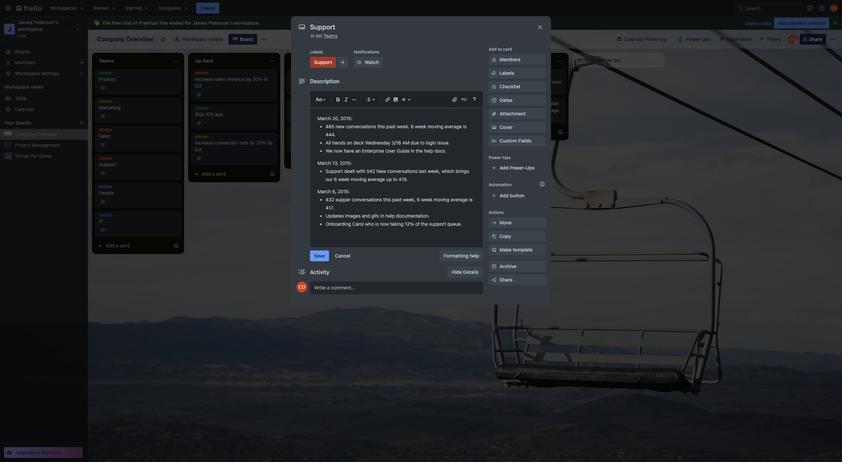 Task type: describe. For each thing, give the bounding box(es) containing it.
italic ⌘i image
[[342, 95, 350, 104]]

create from template… image for increase conversion rate by 20% by q3
[[269, 171, 275, 177]]

blog
[[337, 76, 347, 82]]

oct for engineering
[[299, 85, 306, 90]]

6 inside march 13, 2015: support dealt with 542 new conversations last week, which brings our 6 week moving average up to 419.
[[334, 176, 337, 182]]

new inside "march 20, 2015: 485 new conversations this past week. 6 week moving average is 444. all hands on deck wednesday 3/18 am due to login issue. we now have an enterprise user guide in the help docs."
[[336, 124, 345, 129]]

1 horizontal spatial james
[[192, 20, 207, 26]]

watch
[[365, 59, 379, 65]]

method
[[809, 20, 825, 26]]

virtual pet game
[[15, 153, 52, 159]]

labels link
[[489, 68, 546, 79]]

0 vertical spatial share
[[809, 36, 822, 42]]

20, for mar
[[404, 85, 410, 90]]

the
[[102, 20, 111, 26]]

wave image
[[93, 20, 100, 26]]

an
[[355, 148, 361, 154]]

workspace navigation collapse icon image
[[74, 24, 83, 34]]

oct 18, 2022
[[299, 85, 324, 90]]

brand
[[291, 105, 304, 110]]

add a card button down 'we' at the top of the page
[[287, 155, 363, 166]]

boards link
[[0, 46, 88, 57]]

description
[[310, 78, 340, 84]]

by right 20%
[[268, 140, 273, 146]]

0 vertical spatial create from template… image
[[558, 129, 563, 135]]

explore
[[745, 21, 760, 26]]

with
[[356, 168, 365, 174]]

aug
[[395, 142, 403, 147]]

add another list button
[[573, 53, 665, 68]]

christina overa (christinaovera) image
[[788, 35, 798, 44]]

week inside march 13, 2015: support dealt with 542 new conversations last week, which brings our 6 week moving average up to 419.
[[338, 176, 350, 182]]

oct 17, 2022
[[299, 114, 323, 119]]

workspace inside james peterson's workspace free
[[18, 26, 42, 32]]

product marketing brand guidelines
[[291, 100, 328, 110]]

show menu image
[[830, 36, 837, 43]]

2015: for dealt
[[340, 160, 352, 166]]

brings
[[456, 168, 469, 174]]

make
[[500, 247, 512, 253]]

for for bravo to tom for answering the most customer support emails ever received in one day!
[[513, 72, 519, 78]]

new inside bravo to lauren for taking the lead and finishing the new landing page design!
[[521, 107, 530, 113]]

432
[[326, 197, 334, 202]]

marketing for social
[[387, 100, 407, 105]]

0 horizontal spatial christina overa (christinaovera) image
[[297, 282, 307, 292]]

banner containing 👋
[[88, 16, 842, 30]]

nov
[[299, 142, 307, 147]]

social
[[387, 105, 400, 110]]

card up the tom
[[503, 47, 512, 52]]

board link
[[228, 34, 257, 45]]

Oct 17, 2022 checkbox
[[291, 112, 325, 121]]

card for add a card button related to create from template… icon for sales
[[120, 243, 130, 248]]

it it
[[99, 214, 103, 224]]

2022 inside checkbox
[[411, 142, 421, 147]]

this for in
[[383, 197, 391, 202]]

485
[[326, 124, 334, 129]]

moving for who
[[434, 197, 449, 202]]

free
[[112, 20, 121, 26]]

workspace for workspace visible
[[182, 36, 207, 42]]

the up the landing
[[541, 101, 548, 106]]

sm image for checklist
[[491, 83, 498, 90]]

make template
[[500, 247, 533, 253]]

sm image for labels
[[491, 70, 498, 77]]

add inside 'button'
[[500, 193, 509, 198]]

add to card
[[489, 47, 512, 52]]

bravo to lauren for taking the lead and finishing the new landing page design!
[[483, 101, 559, 120]]

james inside james peterson's workspace free
[[18, 19, 33, 25]]

add a card for add a card button related to create from template… icon for sales
[[106, 243, 130, 248]]

plans
[[761, 21, 772, 26]]

members for right members link
[[500, 57, 521, 62]]

0 vertical spatial share button
[[800, 34, 826, 45]]

all
[[326, 140, 331, 146]]

formatting help
[[444, 253, 479, 259]]

2 vertical spatial help
[[470, 253, 479, 259]]

add a card button for create from template… icon for sales
[[95, 240, 171, 251]]

product for ship ios app
[[195, 107, 211, 112]]

1 horizontal spatial members link
[[489, 54, 546, 65]]

formatting
[[444, 253, 468, 259]]

finishing
[[493, 107, 511, 113]]

who
[[365, 221, 374, 227]]

0 vertical spatial premium
[[138, 20, 159, 26]]

template
[[513, 247, 533, 253]]

by for 20%
[[250, 140, 255, 146]]

20, for march
[[332, 115, 339, 121]]

march for support
[[318, 160, 331, 166]]

your boards
[[4, 120, 31, 126]]

board
[[240, 36, 253, 42]]

30%
[[253, 76, 263, 82]]

bravo to lauren for taking the lead and finishing the new landing page design! link
[[483, 100, 562, 121]]

to inside "march 20, 2015: 485 new conversations this past week. 6 week moving average is 444. all hands on deck wednesday 3/18 am due to login issue. we now have an enterprise user guide in the help docs."
[[420, 140, 425, 146]]

now inside "march 20, 2015: 485 new conversations this past week. 6 week moving average is 444. all hands on deck wednesday 3/18 am due to login issue. we now have an enterprise user guide in the help docs."
[[334, 148, 343, 154]]

color: yellow, title: "marketing" element for marketing
[[99, 100, 119, 105]]

company inside board name text box
[[97, 36, 125, 43]]

0 vertical spatial for
[[185, 20, 191, 26]]

1 vertical spatial premium
[[41, 450, 61, 455]]

on
[[347, 140, 352, 146]]

6 for due
[[411, 124, 414, 129]]

past for week.
[[386, 124, 396, 129]]

most
[[483, 79, 494, 85]]

conversations inside march 13, 2015: support dealt with 542 new conversations last week, which brings our 6 week moving average up to 419.
[[388, 168, 418, 174]]

average inside march 13, 2015: support dealt with 542 new conversations last week, which brings our 6 week moving average up to 419.
[[368, 176, 385, 182]]

2022 for analytics
[[315, 142, 325, 147]]

1 vertical spatial power-ups
[[489, 155, 511, 160]]

payment
[[788, 20, 807, 26]]

moving inside march 13, 2015: support dealt with 542 new conversations last week, which brings our 6 week moving average up to 419.
[[351, 176, 367, 182]]

2015: for supper
[[338, 189, 350, 194]]

revenue
[[227, 76, 245, 82]]

1 vertical spatial automation
[[489, 182, 512, 187]]

star or unstar board image
[[161, 37, 166, 42]]

increase sales revenue by 30% in q3 link
[[195, 76, 274, 89]]

card for topmost create from template… icon's add a card button
[[504, 129, 514, 135]]

marketing for increase
[[195, 135, 215, 140]]

ship ios app link
[[195, 111, 274, 118]]

the down lauren
[[513, 107, 520, 113]]

j
[[8, 25, 11, 33]]

419.
[[399, 176, 408, 182]]

week for onboarding
[[421, 197, 432, 202]]

support support
[[99, 157, 116, 167]]

now inside the march 6, 2015: 432 supper conversations this past week, 6 week moving average is 417. updates images and gifs in help documentation. onboarding carol who is now taking 12% of the support queue.
[[380, 221, 389, 227]]

support up the color: purple, title: "people" element
[[99, 161, 116, 167]]

0 horizontal spatial list
[[316, 33, 322, 39]]

support inside support support
[[99, 157, 115, 162]]

👋
[[93, 20, 100, 26]]

12%
[[405, 221, 414, 227]]

to for lauren
[[497, 101, 502, 106]]

project
[[15, 142, 30, 148]]

color: orange, title: "sales" element for sales
[[99, 129, 112, 134]]

customize views image
[[261, 36, 267, 43]]

color: blue, title: "it" element for develop
[[291, 72, 305, 77]]

1 horizontal spatial color: red, title: "support" element
[[310, 57, 336, 68]]

product for brand guidelines
[[291, 100, 307, 105]]

table
[[15, 95, 27, 101]]

marketing for marketing
[[99, 100, 119, 105]]

dates button
[[489, 95, 546, 106]]

Aug 20, 2022 checkbox
[[387, 141, 423, 149]]

0 horizontal spatial share
[[500, 277, 513, 283]]

marketing for analytics
[[291, 129, 311, 134]]

and inside the march 6, 2015: 432 supper conversations this past week, 6 week moving average is 417. updates images and gifs in help documentation. onboarding carol who is now taking 12% of the support queue.
[[362, 213, 370, 219]]

3/18
[[392, 140, 401, 146]]

mar
[[395, 85, 403, 90]]

sm image for watch
[[356, 59, 363, 66]]

1 horizontal spatial workspace
[[234, 20, 259, 26]]

project management
[[15, 142, 60, 148]]

your boards with 3 items element
[[4, 119, 68, 127]]

5
[[446, 85, 448, 90]]

taking inside bravo to lauren for taking the lead and finishing the new landing page design!
[[526, 101, 540, 106]]

oct for brand
[[299, 114, 306, 119]]

campaign
[[416, 105, 438, 110]]

1 horizontal spatial peterson's
[[209, 20, 233, 26]]

link image
[[384, 95, 392, 104]]

power-ups button
[[673, 34, 715, 45]]

calendar for calendar
[[15, 106, 35, 112]]

sm image for copy
[[491, 233, 498, 240]]

add inside button
[[778, 20, 787, 26]]

management
[[32, 142, 60, 148]]

1 vertical spatial labels
[[500, 70, 514, 76]]

hide
[[452, 269, 462, 275]]

the inside bravo to tom for answering the most customer support emails ever received in one day!
[[544, 72, 551, 78]]

explore plans
[[745, 21, 772, 26]]

more formatting image
[[350, 95, 359, 104]]

company overview inside company overview link
[[15, 131, 57, 137]]

bravo for customer
[[483, 72, 496, 78]]

deck
[[353, 140, 364, 146]]

supper
[[336, 197, 351, 202]]

attach and insert link image
[[452, 96, 458, 103]]

christina overa (christinaovera) image inside 'primary' element
[[830, 4, 838, 12]]

attachment button
[[489, 108, 546, 119]]

support up it develop engineering blog
[[314, 59, 332, 65]]

sales for sales
[[99, 129, 109, 134]]

average for issue.
[[445, 124, 462, 129]]

ups inside power-ups button
[[702, 36, 711, 42]]

enterprise
[[362, 148, 384, 154]]

week.
[[397, 124, 410, 129]]

6,
[[332, 189, 336, 194]]

add power-ups link
[[489, 162, 546, 173]]

0 horizontal spatial share button
[[489, 275, 546, 285]]

conversations for week.
[[346, 124, 376, 129]]

text styles image
[[315, 95, 323, 104]]

add payment method button
[[774, 18, 829, 28]]

help inside "march 20, 2015: 485 new conversations this past week. 6 week moving average is 444. all hands on deck wednesday 3/18 am due to login issue. we now have an enterprise user guide in the help docs."
[[424, 148, 433, 154]]

in inside "march 20, 2015: 485 new conversations this past week. 6 week moving average is 444. all hands on deck wednesday 3/18 am due to login issue. we now have an enterprise user guide in the help docs."
[[411, 148, 415, 154]]

people link
[[99, 190, 177, 196]]

help inside the march 6, 2015: 432 supper conversations this past week, 6 week moving average is 417. updates images and gifs in help documentation. onboarding carol who is now taking 12% of the support queue.
[[385, 213, 395, 219]]

editor toolbar toolbar
[[313, 94, 480, 105]]

hide details
[[452, 269, 479, 275]]

moving for login
[[428, 124, 443, 129]]

color: yellow, title: "marketing" element for increase conversion rate by 20% by q3
[[195, 135, 215, 140]]

6 for onboarding
[[417, 197, 420, 202]]

color: green, title: "product" element for product
[[99, 72, 114, 77]]

0 notifications image
[[806, 4, 814, 12]]

and inside bravo to lauren for taking the lead and finishing the new landing page design!
[[483, 107, 492, 113]]

542
[[367, 168, 375, 174]]

support
[[429, 221, 446, 227]]

develop
[[291, 76, 309, 82]]

gifs
[[371, 213, 379, 219]]

1 vertical spatial ups
[[503, 155, 511, 160]]

0 horizontal spatial members link
[[0, 57, 88, 68]]

add a card for topmost create from template… icon's add a card button
[[490, 129, 514, 135]]

1 vertical spatial color: red, title: "support" element
[[387, 129, 403, 134]]

add button button
[[489, 190, 546, 201]]

company overview link
[[15, 131, 84, 138]]

2 horizontal spatial color: green, title: "product" element
[[291, 100, 307, 105]]

checklist link
[[489, 81, 546, 92]]

conversion
[[215, 140, 239, 146]]

custom fields button
[[489, 137, 546, 144]]

add a card for add a card button under 'we' at the top of the page
[[298, 157, 322, 163]]



Task type: locate. For each thing, give the bounding box(es) containing it.
0 vertical spatial now
[[334, 148, 343, 154]]

in
[[311, 33, 315, 39], [264, 76, 268, 82], [503, 86, 507, 91], [411, 148, 415, 154], [380, 213, 384, 219]]

past left week.
[[386, 124, 396, 129]]

to inside march 13, 2015: support dealt with 542 new conversations last week, which brings our 6 week moving average up to 419.
[[393, 176, 397, 182]]

add board image
[[79, 120, 84, 126]]

0 vertical spatial power-ups
[[686, 36, 711, 42]]

0 vertical spatial is
[[463, 124, 467, 129]]

views
[[30, 84, 43, 90]]

0 vertical spatial company
[[97, 36, 125, 43]]

is right who
[[375, 221, 379, 227]]

company up project
[[15, 131, 36, 137]]

upgrade to premium link
[[4, 447, 83, 458]]

lists image
[[364, 95, 372, 104]]

1 vertical spatial workspace
[[18, 26, 42, 32]]

2022 left all
[[315, 142, 325, 147]]

march for 432
[[318, 189, 331, 194]]

christina overa (christinaovera) image
[[830, 4, 838, 12], [297, 282, 307, 292]]

2 vertical spatial 6
[[417, 197, 420, 202]]

sm image inside archive link
[[491, 263, 498, 270]]

color: orange, title: "sales" element
[[195, 72, 209, 77], [99, 129, 112, 134]]

Nov 24, 2022 checkbox
[[291, 141, 327, 149]]

1 vertical spatial conversations
[[388, 168, 418, 174]]

by for 30%
[[246, 76, 251, 82]]

help up details at the right of page
[[470, 253, 479, 259]]

is
[[463, 124, 467, 129], [469, 197, 473, 202], [375, 221, 379, 227]]

increase
[[195, 76, 214, 82], [195, 140, 214, 146]]

0 horizontal spatial new
[[336, 124, 345, 129]]

Board name text field
[[93, 34, 157, 45]]

week down "dealt"
[[338, 176, 350, 182]]

1 bravo from the top
[[483, 72, 496, 78]]

power-ups inside button
[[686, 36, 711, 42]]

2 oct from the top
[[299, 114, 306, 119]]

up
[[386, 176, 392, 182]]

game
[[39, 153, 52, 159]]

0 vertical spatial of
[[133, 20, 137, 26]]

calendar for calendar power-up
[[624, 36, 644, 42]]

marketing inside the marketing marketing
[[99, 100, 119, 105]]

2 bravo from the top
[[483, 101, 496, 106]]

sm image down add to card
[[491, 56, 498, 63]]

color: red, title: "support" element
[[310, 57, 336, 68], [387, 129, 403, 134], [99, 157, 115, 162]]

increase left 'conversion'
[[195, 140, 214, 146]]

average inside "march 20, 2015: 485 new conversations this past week. 6 week moving average is 444. all hands on deck wednesday 3/18 am due to login issue. we now have an enterprise user guide in the help docs."
[[445, 124, 462, 129]]

nov 24, 2022
[[299, 142, 325, 147]]

support inside march 13, 2015: support dealt with 542 new conversations last week, which brings our 6 week moving average up to 419.
[[326, 168, 343, 174]]

week, inside the march 6, 2015: 432 supper conversations this past week, 6 week moving average is 417. updates images and gifs in help documentation. onboarding carol who is now taking 12% of the support queue.
[[403, 197, 416, 202]]

2 vertical spatial color: red, title: "support" element
[[99, 157, 115, 162]]

another
[[595, 57, 613, 63]]

create
[[200, 5, 215, 11]]

members for left members link
[[15, 60, 35, 65]]

1 vertical spatial taking
[[390, 221, 404, 227]]

color: green, title: "product" element up oct 17, 2022 checkbox
[[291, 100, 307, 105]]

2022 right am
[[411, 142, 421, 147]]

1 vertical spatial past
[[392, 197, 402, 202]]

2015: inside march 13, 2015: support dealt with 542 new conversations last week, which brings our 6 week moving average up to 419.
[[340, 160, 352, 166]]

color: green, title: "product" element for ship ios app
[[195, 107, 211, 112]]

conversations inside "march 20, 2015: 485 new conversations this past week. 6 week moving average is 444. all hands on deck wednesday 3/18 am due to login issue. we now have an enterprise user guide in the help docs."
[[346, 124, 376, 129]]

overview inside board name text box
[[126, 36, 153, 43]]

sm image inside checklist link
[[491, 83, 498, 90]]

people inside people people
[[99, 186, 112, 191]]

to for premium
[[36, 450, 40, 455]]

ups inside add power-ups link
[[526, 165, 535, 171]]

a
[[500, 129, 503, 135], [308, 157, 311, 163], [212, 171, 215, 177], [116, 243, 118, 248]]

this down the up
[[383, 197, 391, 202]]

0 horizontal spatial overview
[[37, 131, 57, 137]]

now
[[334, 148, 343, 154], [380, 221, 389, 227]]

received
[[483, 86, 502, 91]]

add a card button for create from template… icon for increase conversion rate by 20% by q3
[[191, 169, 267, 179]]

2 vertical spatial week
[[421, 197, 432, 202]]

trial
[[122, 20, 131, 26]]

1 vertical spatial color: green, title: "product" element
[[291, 100, 307, 105]]

add a card button down it link
[[95, 240, 171, 251]]

custom fields
[[500, 138, 532, 144]]

cover link
[[489, 122, 546, 133]]

help down the login
[[424, 148, 433, 154]]

workspace for workspace views
[[4, 84, 29, 90]]

1 horizontal spatial is
[[463, 124, 467, 129]]

0 vertical spatial march
[[318, 115, 331, 121]]

march for 485
[[318, 115, 331, 121]]

2015: inside the march 6, 2015: 432 supper conversations this past week, 6 week moving average is 417. updates images and gifs in help documentation. onboarding carol who is now taking 12% of the support queue.
[[338, 189, 350, 194]]

conversations inside the march 6, 2015: 432 supper conversations this past week, 6 week moving average is 417. updates images and gifs in help documentation. onboarding carol who is now taking 12% of the support queue.
[[352, 197, 382, 202]]

company overview inside board name text box
[[97, 36, 153, 43]]

sm image
[[491, 56, 498, 63], [356, 59, 363, 66], [491, 70, 498, 77], [491, 83, 498, 90], [491, 233, 498, 240]]

1 horizontal spatial overview
[[126, 36, 153, 43]]

share down archive
[[500, 277, 513, 283]]

to for card
[[498, 47, 502, 52]]

overview up management
[[37, 131, 57, 137]]

0 vertical spatial week
[[415, 124, 426, 129]]

social media campaign link
[[387, 104, 466, 111]]

ups up add power-ups
[[503, 155, 511, 160]]

open information menu image
[[819, 5, 825, 12]]

march inside the march 6, 2015: 432 supper conversations this past week, 6 week moving average is 417. updates images and gifs in help documentation. onboarding carol who is now taking 12% of the support queue.
[[318, 189, 331, 194]]

taking up the landing
[[526, 101, 540, 106]]

1 march from the top
[[318, 115, 331, 121]]

data
[[312, 133, 323, 139]]

2022 for develop
[[314, 85, 324, 90]]

None text field
[[307, 21, 530, 33]]

add a card down it link
[[106, 243, 130, 248]]

product inside product ship ios app
[[195, 107, 211, 112]]

2 horizontal spatial create from template… image
[[558, 129, 563, 135]]

6 inside "march 20, 2015: 485 new conversations this past week. 6 week moving average is 444. all hands on deck wednesday 3/18 am due to login issue. we now have an enterprise user guide in the help docs."
[[411, 124, 414, 129]]

1 vertical spatial week,
[[403, 197, 416, 202]]

2 march from the top
[[318, 160, 331, 166]]

6 inside the march 6, 2015: 432 supper conversations this past week, 6 week moving average is 417. updates images and gifs in help documentation. onboarding carol who is now taking 12% of the support queue.
[[417, 197, 420, 202]]

1 horizontal spatial help
[[424, 148, 433, 154]]

week up documentation. on the top of page
[[421, 197, 432, 202]]

it
[[291, 72, 295, 77], [99, 214, 103, 219], [99, 218, 103, 224]]

0 vertical spatial ups
[[702, 36, 711, 42]]

add a card button down increase conversion rate by 20% by q3 link at left
[[191, 169, 267, 179]]

by inside sales increase sales revenue by 30% in q3
[[246, 76, 251, 82]]

add a card down 'conversion'
[[202, 171, 226, 177]]

upgrade to premium
[[16, 450, 61, 455]]

bravo
[[483, 72, 496, 78], [483, 101, 496, 106]]

card for add a card button for create from template… icon for increase conversion rate by 20% by q3
[[216, 171, 226, 177]]

share button down method
[[800, 34, 826, 45]]

sm image inside make template link
[[491, 246, 498, 253]]

1 horizontal spatial taking
[[526, 101, 540, 106]]

6 right our
[[334, 176, 337, 182]]

calendar down table
[[15, 106, 35, 112]]

visible
[[209, 36, 223, 42]]

1 vertical spatial now
[[380, 221, 389, 227]]

2 vertical spatial ups
[[526, 165, 535, 171]]

for for bravo to lauren for taking the lead and finishing the new landing page design!
[[519, 101, 525, 106]]

color: purple, title: "people" element
[[99, 186, 112, 191]]

2 people from the top
[[99, 190, 114, 196]]

company down the
[[97, 36, 125, 43]]

add
[[778, 20, 787, 26], [489, 47, 497, 52], [585, 57, 594, 63], [490, 129, 499, 135], [298, 157, 307, 163], [500, 165, 509, 171], [202, 171, 211, 177], [500, 193, 509, 198], [106, 243, 115, 248]]

power- inside button
[[686, 36, 702, 42]]

sm image inside cover link
[[491, 124, 498, 131]]

march
[[318, 115, 331, 121], [318, 160, 331, 166], [318, 189, 331, 194]]

for right ended
[[185, 20, 191, 26]]

2 horizontal spatial color: red, title: "support" element
[[387, 129, 403, 134]]

march inside "march 20, 2015: 485 new conversations this past week. 6 week moving average is 444. all hands on deck wednesday 3/18 am due to login issue. we now have an enterprise user guide in the help docs."
[[318, 115, 331, 121]]

color: blue, title: "it" element
[[291, 72, 305, 77], [99, 214, 112, 219]]

labels down in list teams
[[310, 49, 323, 55]]

sm image for cover
[[491, 124, 498, 131]]

1 q3 from the top
[[195, 83, 202, 89]]

sm image for members
[[491, 56, 498, 63]]

it inside it it
[[99, 214, 103, 219]]

bravo inside bravo to tom for answering the most customer support emails ever received in one day!
[[483, 72, 496, 78]]

image image
[[392, 95, 400, 104]]

1 increase from the top
[[195, 76, 214, 82]]

20, inside checkbox
[[404, 142, 410, 147]]

444.
[[326, 132, 336, 137]]

20, up 485 on the left top of the page
[[332, 115, 339, 121]]

this inside the march 6, 2015: 432 supper conversations this past week, 6 week moving average is 417. updates images and gifs in help documentation. onboarding carol who is now taking 12% of the support queue.
[[383, 197, 391, 202]]

march 20, 2015: 485 new conversations this past week. 6 week moving average is 444. all hands on deck wednesday 3/18 am due to login issue. we now have an enterprise user guide in the help docs.
[[318, 115, 468, 154]]

color: red, title: "support" element up 3/18
[[387, 129, 403, 134]]

increase left sales
[[195, 76, 214, 82]]

color: red, title: "support" element up it develop engineering blog
[[310, 57, 336, 68]]

emails
[[537, 79, 551, 85]]

analytics data link
[[291, 133, 370, 139]]

1 horizontal spatial create from template… image
[[269, 171, 275, 177]]

Search field
[[743, 3, 803, 13]]

increase inside marketing increase conversion rate by 20% by q3
[[195, 140, 214, 146]]

color: orange, title: "sales" element for increase
[[195, 72, 209, 77]]

for inside bravo to tom for answering the most customer support emails ever received in one day!
[[513, 72, 519, 78]]

taking inside the march 6, 2015: 432 supper conversations this past week, 6 week moving average is 417. updates images and gifs in help documentation. onboarding carol who is now taking 12% of the support queue.
[[390, 221, 404, 227]]

analytics
[[291, 133, 311, 139]]

1 horizontal spatial company overview
[[97, 36, 153, 43]]

2022 right the mar
[[411, 85, 421, 90]]

sales
[[215, 76, 226, 82]]

average up issue. at the right top of page
[[445, 124, 462, 129]]

0 horizontal spatial labels
[[310, 49, 323, 55]]

increase for increase conversion rate by 20% by q3
[[195, 140, 214, 146]]

0 horizontal spatial color: red, title: "support" element
[[99, 157, 115, 162]]

0 horizontal spatial color: green, title: "product" element
[[99, 72, 114, 77]]

premium right upgrade
[[41, 450, 61, 455]]

it for develop
[[291, 72, 295, 77]]

project management link
[[15, 142, 84, 149]]

view markdown image
[[461, 96, 468, 103]]

24,
[[308, 142, 314, 147]]

sales up support support
[[99, 133, 111, 139]]

peterson's inside james peterson's workspace free
[[34, 19, 58, 25]]

sm image down the design!
[[491, 124, 498, 131]]

1 people from the top
[[99, 186, 112, 191]]

1 vertical spatial color: orange, title: "sales" element
[[99, 129, 112, 134]]

members link up labels link
[[489, 54, 546, 65]]

2 vertical spatial conversations
[[352, 197, 382, 202]]

0 vertical spatial color: green, title: "product" element
[[99, 72, 114, 77]]

bravo to tom for answering the most customer support emails ever received in one day! link
[[483, 72, 562, 92]]

2 vertical spatial moving
[[434, 197, 449, 202]]

sm image for archive
[[491, 263, 498, 270]]

20, for aug
[[404, 142, 410, 147]]

0 horizontal spatial color: orange, title: "sales" element
[[99, 129, 112, 134]]

peterson's
[[34, 19, 58, 25], [209, 20, 233, 26]]

sales for increase
[[195, 72, 206, 77]]

q3 inside marketing increase conversion rate by 20% by q3
[[195, 147, 202, 152]]

2 horizontal spatial ups
[[702, 36, 711, 42]]

1 vertical spatial is
[[469, 197, 473, 202]]

add a card for add a card button for create from template… icon for increase conversion rate by 20% by q3
[[202, 171, 226, 177]]

q3 for increase conversion rate by 20% by q3
[[195, 147, 202, 152]]

ups down fields
[[526, 165, 535, 171]]

workspace inside button
[[182, 36, 207, 42]]

attachment
[[500, 111, 526, 116]]

color: green, title: "product" element
[[99, 72, 114, 77], [291, 100, 307, 105], [195, 107, 211, 112]]

marketing analytics data
[[291, 129, 323, 139]]

1 vertical spatial 6
[[334, 176, 337, 182]]

boards
[[15, 49, 30, 55]]

0 vertical spatial past
[[386, 124, 396, 129]]

support up day!
[[518, 79, 536, 85]]

sm image left 'copy'
[[491, 233, 498, 240]]

automation inside button
[[726, 36, 752, 42]]

in down aug 20, 2022
[[411, 148, 415, 154]]

search image
[[738, 5, 743, 11]]

0 vertical spatial list
[[316, 33, 322, 39]]

1 vertical spatial christina overa (christinaovera) image
[[297, 282, 307, 292]]

average for is
[[451, 197, 468, 202]]

color: red, title: "support" element down sales sales
[[99, 157, 115, 162]]

0 vertical spatial overview
[[126, 36, 153, 43]]

1 horizontal spatial of
[[415, 221, 420, 227]]

oct inside oct 17, 2022 checkbox
[[299, 114, 306, 119]]

march 13, 2015: support dealt with 542 new conversations last week, which brings our 6 week moving average up to 419.
[[318, 160, 470, 182]]

week up the due on the top left
[[415, 124, 426, 129]]

week, inside march 13, 2015: support dealt with 542 new conversations last week, which brings our 6 week moving average up to 419.
[[428, 168, 440, 174]]

past inside the march 6, 2015: 432 supper conversations this past week, 6 week moving average is 417. updates images and gifs in help documentation. onboarding carol who is now taking 12% of the support queue.
[[392, 197, 402, 202]]

by right rate on the top left of the page
[[250, 140, 255, 146]]

1 sm image from the top
[[491, 124, 498, 131]]

color: yellow, title: "marketing" element for social media campaign
[[387, 100, 407, 105]]

create button
[[196, 3, 219, 14]]

1 vertical spatial calendar
[[15, 106, 35, 112]]

1 vertical spatial for
[[513, 72, 519, 78]]

march inside march 13, 2015: support dealt with 542 new conversations last week, which brings our 6 week moving average up to 419.
[[318, 160, 331, 166]]

in left teams link
[[311, 33, 315, 39]]

sm image left checklist
[[491, 83, 498, 90]]

1 vertical spatial bravo
[[483, 101, 496, 106]]

2022 down the description
[[314, 85, 324, 90]]

custom
[[500, 138, 517, 144]]

sm image inside labels link
[[491, 70, 498, 77]]

the inside "march 20, 2015: 485 new conversations this past week. 6 week moving average is 444. all hands on deck wednesday 3/18 am due to login issue. we now have an enterprise user guide in the help docs."
[[416, 148, 423, 154]]

q3 inside sales increase sales revenue by 30% in q3
[[195, 83, 202, 89]]

is down the brings
[[469, 197, 473, 202]]

activity
[[310, 269, 330, 275]]

images
[[345, 213, 361, 219]]

support down sales sales
[[99, 157, 115, 162]]

sm image
[[491, 124, 498, 131], [491, 219, 498, 226], [491, 246, 498, 253], [491, 263, 498, 270]]

workspace left "visible"
[[182, 36, 207, 42]]

issue.
[[438, 140, 450, 146]]

oct left 18,
[[299, 85, 306, 90]]

0 vertical spatial company overview
[[97, 36, 153, 43]]

sm image inside the copy link
[[491, 233, 498, 240]]

0 horizontal spatial members
[[15, 60, 35, 65]]

to for tom
[[497, 72, 502, 78]]

1 horizontal spatial list
[[614, 57, 620, 63]]

color: yellow, title: "marketing" element
[[99, 100, 119, 105], [306, 100, 326, 105], [387, 100, 407, 105], [291, 129, 311, 134], [195, 135, 215, 140]]

moving down with
[[351, 176, 367, 182]]

page
[[548, 107, 559, 113]]

this inside "march 20, 2015: 485 new conversations this past week. 6 week moving average is 444. all hands on deck wednesday 3/18 am due to login issue. we now have an enterprise user guide in the help docs."
[[377, 124, 385, 129]]

support up 3/18
[[387, 129, 403, 134]]

0 vertical spatial 6
[[411, 124, 414, 129]]

upgrade
[[16, 450, 35, 455]]

new right 485 on the left top of the page
[[336, 124, 345, 129]]

color: green, title: "product" element left app
[[195, 107, 211, 112]]

support inside bravo to tom for answering the most customer support emails ever received in one day!
[[518, 79, 536, 85]]

in inside sales increase sales revenue by 30% in q3
[[264, 76, 268, 82]]

to inside bravo to lauren for taking the lead and finishing the new landing page design!
[[497, 101, 502, 106]]

list inside button
[[614, 57, 620, 63]]

moving inside the march 6, 2015: 432 supper conversations this past week, 6 week moving average is 417. updates images and gifs in help documentation. onboarding carol who is now taking 12% of the support queue.
[[434, 197, 449, 202]]

tom
[[503, 72, 512, 78]]

0 vertical spatial taking
[[526, 101, 540, 106]]

to right the due on the top left
[[420, 140, 425, 146]]

week inside the march 6, 2015: 432 supper conversations this past week, 6 week moving average is 417. updates images and gifs in help documentation. onboarding carol who is now taking 12% of the support queue.
[[421, 197, 432, 202]]

2022 for marketing
[[313, 114, 323, 119]]

bravo up the design!
[[483, 101, 496, 106]]

of right 12%
[[415, 221, 420, 227]]

for inside bravo to lauren for taking the lead and finishing the new landing page design!
[[519, 101, 525, 106]]

has
[[160, 20, 168, 26]]

0 vertical spatial increase
[[195, 76, 214, 82]]

is for march 6, 2015: 432 supper conversations this past week, 6 week moving average is 417. updates images and gifs in help documentation. onboarding carol who is now taking 12% of the support queue.
[[469, 197, 473, 202]]

1 vertical spatial average
[[368, 176, 385, 182]]

0 vertical spatial help
[[424, 148, 433, 154]]

sm image left watch
[[356, 59, 363, 66]]

0 vertical spatial oct
[[299, 85, 306, 90]]

add inside button
[[585, 57, 594, 63]]

archive link
[[489, 261, 546, 272]]

ship
[[195, 111, 205, 117]]

app
[[215, 111, 223, 117]]

marketing inside marketing increase conversion rate by 20% by q3
[[195, 135, 215, 140]]

.
[[259, 20, 260, 26]]

open help dialog image
[[471, 95, 479, 104]]

1 horizontal spatial share
[[809, 36, 822, 42]]

moving inside "march 20, 2015: 485 new conversations this past week. 6 week moving average is 444. all hands on deck wednesday 3/18 am due to login issue. we now have an enterprise user guide in the help docs."
[[428, 124, 443, 129]]

average up 'queue.' on the top
[[451, 197, 468, 202]]

1 vertical spatial 2015:
[[340, 160, 352, 166]]

past for week,
[[392, 197, 402, 202]]

0 horizontal spatial workspace
[[4, 84, 29, 90]]

card for add a card button under 'we' at the top of the page
[[312, 157, 322, 163]]

march left 13,
[[318, 160, 331, 166]]

in right gifs
[[380, 213, 384, 219]]

in inside the march 6, 2015: 432 supper conversations this past week, 6 week moving average is 417. updates images and gifs in help documentation. onboarding carol who is now taking 12% of the support queue.
[[380, 213, 384, 219]]

1 vertical spatial company
[[15, 131, 36, 137]]

list left teams link
[[316, 33, 322, 39]]

is for march 20, 2015: 485 new conversations this past week. 6 week moving average is 444. all hands on deck wednesday 3/18 am due to login issue. we now have an enterprise user guide in the help docs.
[[463, 124, 467, 129]]

color: blue, title: "it" element for it
[[99, 214, 112, 219]]

for up attachment button
[[519, 101, 525, 106]]

dates
[[500, 97, 513, 103]]

card up custom
[[504, 129, 514, 135]]

actions
[[489, 210, 504, 215]]

1 horizontal spatial 6
[[411, 124, 414, 129]]

0 horizontal spatial premium
[[41, 450, 61, 455]]

sales inside sales sales
[[99, 129, 109, 134]]

add a card button for topmost create from template… icon
[[479, 127, 555, 137]]

Write a comment text field
[[310, 282, 483, 294]]

conversations for week,
[[352, 197, 382, 202]]

average down new
[[368, 176, 385, 182]]

3 march from the top
[[318, 189, 331, 194]]

the inside the march 6, 2015: 432 supper conversations this past week, 6 week moving average is 417. updates images and gifs in help documentation. onboarding carol who is now taking 12% of the support queue.
[[421, 221, 428, 227]]

taking left 12%
[[390, 221, 404, 227]]

product inside product marketing brand guidelines
[[291, 100, 307, 105]]

ups left the 'automation' button
[[702, 36, 711, 42]]

bold ⌘b image
[[334, 95, 342, 104]]

to up labels link
[[498, 47, 502, 52]]

sales down the marketing marketing
[[99, 129, 109, 134]]

2 vertical spatial is
[[375, 221, 379, 227]]

dealt
[[344, 168, 355, 174]]

bravo inside bravo to lauren for taking the lead and finishing the new landing page design!
[[483, 101, 496, 106]]

0 vertical spatial week,
[[428, 168, 440, 174]]

1 horizontal spatial color: green, title: "product" element
[[195, 107, 211, 112]]

past inside "march 20, 2015: 485 new conversations this past week. 6 week moving average is 444. all hands on deck wednesday 3/18 am due to login issue. we now have an enterprise user guide in the help docs."
[[386, 124, 396, 129]]

james up the free
[[18, 19, 33, 25]]

2 q3 from the top
[[195, 147, 202, 152]]

people down support support
[[99, 186, 112, 191]]

1 vertical spatial workspace
[[4, 84, 29, 90]]

it for it
[[99, 214, 103, 219]]

1 vertical spatial create from template… image
[[269, 171, 275, 177]]

0 horizontal spatial and
[[362, 213, 370, 219]]

2022
[[314, 85, 324, 90], [411, 85, 421, 90], [313, 114, 323, 119], [315, 142, 325, 147], [411, 142, 421, 147]]

premium
[[138, 20, 159, 26], [41, 450, 61, 455]]

2015: inside "march 20, 2015: 485 new conversations this past week. 6 week moving average is 444. all hands on deck wednesday 3/18 am due to login issue. we now have an enterprise user guide in the help docs."
[[340, 115, 352, 121]]

one
[[508, 86, 517, 91]]

20, inside "march 20, 2015: 485 new conversations this past week. 6 week moving average is 444. all hands on deck wednesday 3/18 am due to login issue. we now have an enterprise user guide in the help docs."
[[332, 115, 339, 121]]

20, inside checkbox
[[404, 85, 410, 90]]

in down 'customer'
[[503, 86, 507, 91]]

to right upgrade
[[36, 450, 40, 455]]

1 horizontal spatial automation
[[726, 36, 752, 42]]

Main content area, start typing to enter text. text field
[[318, 114, 476, 240]]

q3
[[195, 83, 202, 89], [195, 147, 202, 152]]

company overview up the 'project management'
[[15, 131, 57, 137]]

average
[[445, 124, 462, 129], [368, 176, 385, 182], [451, 197, 468, 202]]

Oct 18, 2022 checkbox
[[291, 84, 326, 92]]

due
[[411, 140, 419, 146]]

labels up 'customer'
[[500, 70, 514, 76]]

sm image for make template
[[491, 246, 498, 253]]

20, right the mar
[[404, 85, 410, 90]]

peterson's up "visible"
[[209, 20, 233, 26]]

march up 485 on the left top of the page
[[318, 115, 331, 121]]

list
[[316, 33, 322, 39], [614, 57, 620, 63]]

our
[[326, 176, 333, 182]]

the down the due on the top left
[[416, 148, 423, 154]]

👋 the free trial of premium has ended for james peterson's workspace .
[[93, 20, 260, 26]]

of inside the march 6, 2015: 432 supper conversations this past week, 6 week moving average is 417. updates images and gifs in help documentation. onboarding carol who is now taking 12% of the support queue.
[[415, 221, 420, 227]]

workspace
[[234, 20, 259, 26], [18, 26, 42, 32]]

banner
[[88, 16, 842, 30]]

1 vertical spatial list
[[614, 57, 620, 63]]

carol
[[352, 221, 364, 227]]

bravo for and
[[483, 101, 496, 106]]

color: blue, title: "it" element down people people
[[99, 214, 112, 219]]

oct left 17, on the left top of page
[[299, 114, 306, 119]]

members
[[500, 57, 521, 62], [15, 60, 35, 65]]

0
[[442, 85, 445, 90]]

2 sm image from the top
[[491, 219, 498, 226]]

it inside it develop engineering blog
[[291, 72, 295, 77]]

oct
[[299, 85, 306, 90], [299, 114, 306, 119]]

button
[[510, 193, 525, 198]]

color: yellow, title: "marketing" element for analytics data
[[291, 129, 311, 134]]

sm image inside members link
[[491, 56, 498, 63]]

0 vertical spatial color: blue, title: "it" element
[[291, 72, 305, 77]]

this for wednesday
[[377, 124, 385, 129]]

0 vertical spatial bravo
[[483, 72, 496, 78]]

0 horizontal spatial ups
[[503, 155, 511, 160]]

the left support
[[421, 221, 428, 227]]

calendar link
[[15, 106, 84, 113]]

product for product
[[99, 72, 114, 77]]

2022 inside 'option'
[[315, 142, 325, 147]]

up
[[661, 36, 667, 42]]

primary element
[[0, 0, 842, 16]]

support
[[314, 59, 332, 65], [518, 79, 536, 85], [387, 129, 403, 134], [99, 157, 115, 162], [99, 161, 116, 167], [326, 168, 343, 174]]

1 horizontal spatial now
[[380, 221, 389, 227]]

1 vertical spatial help
[[385, 213, 395, 219]]

marketing increase conversion rate by 20% by q3
[[195, 135, 273, 152]]

2 vertical spatial 20,
[[404, 142, 410, 147]]

lead
[[549, 101, 559, 106]]

1 horizontal spatial color: blue, title: "it" element
[[291, 72, 305, 77]]

0 vertical spatial color: red, title: "support" element
[[310, 57, 336, 68]]

marketing inside product marketing brand guidelines
[[306, 100, 326, 105]]

20, up guide
[[404, 142, 410, 147]]

q3 for increase sales revenue by 30% in q3
[[195, 83, 202, 89]]

2022 right 17, on the left top of page
[[313, 114, 323, 119]]

now right who
[[380, 221, 389, 227]]

notifications
[[354, 49, 379, 55]]

2 horizontal spatial help
[[470, 253, 479, 259]]

company overview down trial
[[97, 36, 153, 43]]

it develop engineering blog
[[291, 72, 347, 82]]

new
[[521, 107, 530, 113], [336, 124, 345, 129]]

1 vertical spatial oct
[[299, 114, 306, 119]]

is inside "march 20, 2015: 485 new conversations this past week. 6 week moving average is 444. all hands on deck wednesday 3/18 am due to login issue. we now have an enterprise user guide in the help docs."
[[463, 124, 467, 129]]

week inside "march 20, 2015: 485 new conversations this past week. 6 week moving average is 444. all hands on deck wednesday 3/18 am due to login issue. we now have an enterprise user guide in the help docs."
[[415, 124, 426, 129]]

2 increase from the top
[[195, 140, 214, 146]]

week for due
[[415, 124, 426, 129]]

sm image left archive
[[491, 263, 498, 270]]

1 vertical spatial q3
[[195, 147, 202, 152]]

to inside bravo to tom for answering the most customer support emails ever received in one day!
[[497, 72, 502, 78]]

workspace visible
[[182, 36, 223, 42]]

to inside upgrade to premium link
[[36, 450, 40, 455]]

create from template… image for sales
[[173, 243, 179, 248]]

2015: for new
[[340, 115, 352, 121]]

0 horizontal spatial peterson's
[[34, 19, 58, 25]]

cancel button
[[331, 250, 355, 261]]

sm image for move
[[491, 219, 498, 226]]

1 vertical spatial new
[[336, 124, 345, 129]]

2015: up the supper
[[338, 189, 350, 194]]

am
[[402, 140, 410, 146]]

0 horizontal spatial create from template… image
[[173, 243, 179, 248]]

for
[[185, 20, 191, 26], [513, 72, 519, 78], [519, 101, 525, 106]]

create from template… image
[[558, 129, 563, 135], [269, 171, 275, 177], [173, 243, 179, 248]]

6 right week.
[[411, 124, 414, 129]]

past down 419.
[[392, 197, 402, 202]]

add a card button up custom fields
[[479, 127, 555, 137]]

rate
[[240, 140, 248, 146]]

3 sm image from the top
[[491, 246, 498, 253]]

the up emails
[[544, 72, 551, 78]]

peterson's up boards link
[[34, 19, 58, 25]]

cancel
[[335, 253, 350, 259]]

calendar
[[624, 36, 644, 42], [15, 106, 35, 112]]

product inside product product
[[99, 72, 114, 77]]

in inside bravo to tom for answering the most customer support emails ever received in one day!
[[503, 86, 507, 91]]

average inside the march 6, 2015: 432 supper conversations this past week, 6 week moving average is 417. updates images and gifs in help documentation. onboarding carol who is now taking 12% of the support queue.
[[451, 197, 468, 202]]

color: green, title: "product" element up the marketing marketing
[[99, 72, 114, 77]]

Mar 20, 2022 checkbox
[[387, 84, 423, 92]]

1 oct from the top
[[299, 85, 306, 90]]

1 vertical spatial overview
[[37, 131, 57, 137]]

increase inside sales increase sales revenue by 30% in q3
[[195, 76, 214, 82]]

answering
[[521, 72, 543, 78]]

0 horizontal spatial james
[[18, 19, 33, 25]]

increase for increase sales revenue by 30% in q3
[[195, 76, 214, 82]]

sm image inside move 'link'
[[491, 219, 498, 226]]

sales inside sales increase sales revenue by 30% in q3
[[195, 72, 206, 77]]

0 horizontal spatial week,
[[403, 197, 416, 202]]

4 sm image from the top
[[491, 263, 498, 270]]



Task type: vqa. For each thing, say whether or not it's contained in the screenshot.
'Formatting help' "LINK"
yes



